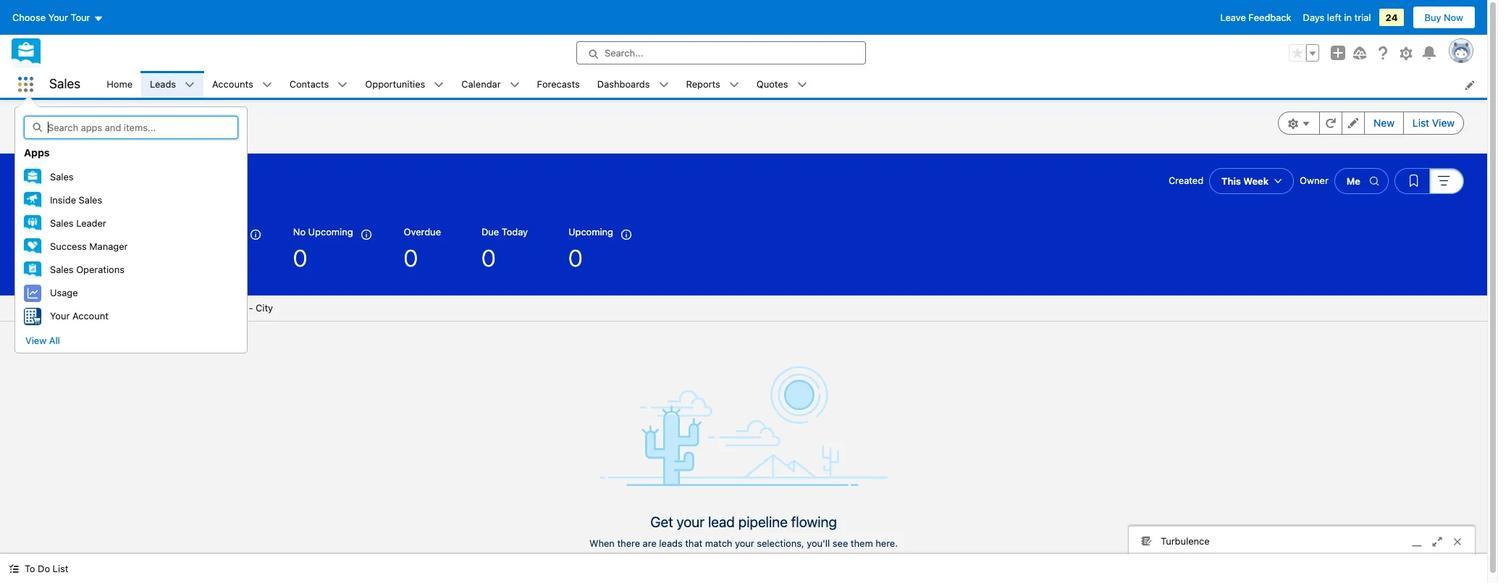 Task type: locate. For each thing, give the bounding box(es) containing it.
tour
[[71, 12, 90, 23]]

1 horizontal spatial view
[[134, 125, 164, 140]]

contacts link
[[281, 71, 338, 98]]

leader
[[76, 218, 106, 229]]

group down "days"
[[1290, 44, 1320, 62]]

see
[[833, 537, 849, 549]]

text default image inside quotes list item
[[797, 80, 807, 90]]

your left tour
[[48, 12, 68, 23]]

total up success
[[38, 226, 59, 237]]

group containing new
[[1279, 112, 1465, 135]]

text default image for accounts
[[262, 80, 272, 90]]

0 vertical spatial your
[[48, 12, 68, 23]]

due
[[482, 226, 499, 237]]

1 horizontal spatial your
[[735, 537, 755, 549]]

leads inside total leads 0
[[62, 226, 88, 237]]

0 vertical spatial list
[[1413, 117, 1430, 129]]

inside
[[50, 194, 76, 206]]

text default image inside leads list item
[[185, 80, 195, 90]]

list containing home
[[98, 71, 1488, 98]]

text default image inside to do list button
[[9, 564, 19, 574]]

in
[[1345, 12, 1353, 23]]

opportunities
[[365, 78, 426, 90]]

list right do
[[53, 563, 68, 575]]

2 upcoming from the left
[[569, 226, 614, 237]]

view up "sales" link
[[134, 125, 164, 140]]

1 vertical spatial created
[[114, 302, 149, 313]]

today
[[502, 226, 528, 237]]

0 left items on the bottom left of page
[[23, 302, 29, 313]]

this week button
[[1210, 168, 1295, 194]]

leads
[[150, 78, 176, 90], [58, 112, 82, 123], [62, 226, 88, 237], [220, 302, 246, 313]]

0 horizontal spatial list
[[53, 563, 68, 575]]

forecasts
[[537, 78, 580, 90]]

total right me,
[[196, 302, 217, 313]]

your
[[677, 513, 705, 530], [735, 537, 755, 549]]

text default image inside dashboards list item
[[659, 80, 669, 90]]

sales
[[49, 76, 81, 91], [50, 171, 74, 183], [79, 194, 102, 206], [50, 218, 74, 229], [50, 264, 74, 275]]

group down the "list view" button
[[1395, 168, 1465, 194]]

1 vertical spatial group
[[1279, 112, 1465, 135]]

0 horizontal spatial total
[[38, 226, 59, 237]]

now
[[1445, 12, 1464, 23]]

are
[[643, 537, 657, 549]]

due today 0
[[482, 226, 528, 271]]

view inside view all popup button
[[25, 335, 46, 346]]

text default image left to
[[9, 564, 19, 574]]

total inside total leads 0
[[38, 226, 59, 237]]

text default image inside accounts list item
[[262, 80, 272, 90]]

match
[[706, 537, 733, 549]]

choose your tour button
[[12, 6, 104, 29]]

2 horizontal spatial view
[[1433, 117, 1456, 129]]

sales up usage
[[50, 264, 74, 275]]

1 vertical spatial your
[[735, 537, 755, 549]]

city
[[256, 302, 273, 313]]

leads up success
[[62, 226, 88, 237]]

0 horizontal spatial text default image
[[9, 564, 19, 574]]

text default image inside reports list item
[[729, 80, 740, 90]]

list inside button
[[53, 563, 68, 575]]

that
[[686, 537, 703, 549]]

view for intelligence view
[[134, 125, 164, 140]]

week
[[1244, 175, 1269, 187]]

view for list view
[[1433, 117, 1456, 129]]

list right new
[[1413, 117, 1430, 129]]

apps list box
[[15, 166, 247, 328]]

0 down due
[[482, 244, 496, 271]]

sales left home
[[49, 76, 81, 91]]

24
[[1386, 12, 1399, 23]]

group
[[1290, 44, 1320, 62], [1279, 112, 1465, 135], [1395, 168, 1465, 194]]

text default image for calendar
[[510, 80, 520, 90]]

your up the that
[[677, 513, 705, 530]]

0 horizontal spatial view
[[25, 335, 46, 346]]

trial
[[1355, 12, 1372, 23]]

1 vertical spatial list
[[53, 563, 68, 575]]

1 vertical spatial your
[[50, 310, 70, 322]]

text default image right accounts
[[262, 80, 272, 90]]

1 horizontal spatial total
[[196, 302, 217, 313]]

to
[[25, 563, 35, 575]]

reports
[[686, 78, 721, 90]]

reports list item
[[678, 71, 748, 98]]

key performance indicators group
[[0, 214, 1488, 295]]

0 right "due today 0"
[[569, 244, 583, 271]]

dashboards
[[598, 78, 650, 90]]

text default image right calendar
[[510, 80, 520, 90]]

you'll
[[807, 537, 831, 549]]

text default image left the reports link
[[659, 80, 669, 90]]

text default image right quotes
[[797, 80, 807, 90]]

your down usage
[[50, 310, 70, 322]]

text default image for leads
[[185, 80, 195, 90]]

usage link
[[15, 282, 247, 305]]

6 text default image from the left
[[797, 80, 807, 90]]

list
[[98, 71, 1488, 98]]

5 text default image from the left
[[659, 80, 669, 90]]

view inside the "list view" button
[[1433, 117, 1456, 129]]

0 horizontal spatial created
[[114, 302, 149, 313]]

text default image for contacts
[[338, 80, 348, 90]]

days left in trial
[[1304, 12, 1372, 23]]

leads up intelligence
[[58, 112, 82, 123]]

owner
[[1301, 174, 1329, 186]]

to do list
[[25, 563, 68, 575]]

text default image inside opportunities "list item"
[[434, 80, 444, 90]]

3 text default image from the left
[[434, 80, 444, 90]]

list inside button
[[1413, 117, 1430, 129]]

text default image
[[185, 80, 195, 90], [729, 80, 740, 90], [9, 564, 19, 574]]

view left "all"
[[25, 335, 46, 346]]

created
[[1169, 174, 1204, 186], [114, 302, 149, 313]]

your inside apps list box
[[50, 310, 70, 322]]

leave feedback link
[[1221, 12, 1292, 23]]

manager
[[89, 241, 128, 252]]

here.
[[876, 537, 898, 549]]

leads left -
[[220, 302, 246, 313]]

opportunities link
[[357, 71, 434, 98]]

group up 'me' button
[[1279, 112, 1465, 135]]

leads list item
[[141, 71, 204, 98]]

no
[[293, 226, 306, 237]]

your
[[48, 12, 68, 23], [50, 310, 70, 322]]

items
[[32, 302, 56, 313]]

them
[[851, 537, 874, 549]]

your right match
[[735, 537, 755, 549]]

0 vertical spatial your
[[677, 513, 705, 530]]

1 horizontal spatial upcoming
[[569, 226, 614, 237]]

1 text default image from the left
[[262, 80, 272, 90]]

text default image left calendar "link" on the left top of page
[[434, 80, 444, 90]]

0
[[38, 244, 52, 271], [293, 244, 307, 271], [404, 244, 418, 271], [482, 244, 496, 271], [569, 244, 583, 271], [23, 302, 29, 313]]

0 items • filtered by created date, me, total leads - city status
[[23, 302, 273, 313]]

1 vertical spatial total
[[196, 302, 217, 313]]

0 vertical spatial total
[[38, 226, 59, 237]]

operations
[[76, 264, 125, 275]]

leads right home
[[150, 78, 176, 90]]

text default image
[[262, 80, 272, 90], [338, 80, 348, 90], [434, 80, 444, 90], [510, 80, 520, 90], [659, 80, 669, 90], [797, 80, 807, 90]]

4 text default image from the left
[[510, 80, 520, 90]]

view right new
[[1433, 117, 1456, 129]]

created left this on the top
[[1169, 174, 1204, 186]]

quotes
[[757, 78, 789, 90]]

me button
[[1335, 168, 1390, 194]]

sales down inside
[[50, 218, 74, 229]]

upcoming
[[308, 226, 353, 237], [569, 226, 614, 237]]

get your lead pipeline flowing when there are leads that match your selections, you'll see them here.
[[590, 513, 898, 549]]

created right the by
[[114, 302, 149, 313]]

0 inside total leads 0
[[38, 244, 52, 271]]

calendar list item
[[453, 71, 529, 98]]

2 text default image from the left
[[338, 80, 348, 90]]

1 horizontal spatial text default image
[[185, 80, 195, 90]]

total
[[38, 226, 59, 237], [196, 302, 217, 313]]

0 horizontal spatial upcoming
[[308, 226, 353, 237]]

0 up usage
[[38, 244, 52, 271]]

date,
[[151, 302, 175, 313]]

text default image right contacts
[[338, 80, 348, 90]]

view
[[1433, 117, 1456, 129], [134, 125, 164, 140], [25, 335, 46, 346]]

choose your tour
[[12, 12, 90, 23]]

0 horizontal spatial your
[[677, 513, 705, 530]]

text default image left accounts link on the top left of the page
[[185, 80, 195, 90]]

leave
[[1221, 12, 1247, 23]]

text default image inside calendar 'list item'
[[510, 80, 520, 90]]

text default image right reports
[[729, 80, 740, 90]]

0 vertical spatial created
[[1169, 174, 1204, 186]]

do
[[38, 563, 50, 575]]

buy
[[1425, 12, 1442, 23]]

1 horizontal spatial list
[[1413, 117, 1430, 129]]

text default image inside the contacts 'list item'
[[338, 80, 348, 90]]

2 horizontal spatial text default image
[[729, 80, 740, 90]]

0 down overdue
[[404, 244, 418, 271]]



Task type: describe. For each thing, give the bounding box(es) containing it.
leave feedback
[[1221, 12, 1292, 23]]

text default image for reports
[[729, 80, 740, 90]]

new
[[1374, 117, 1395, 129]]

choose
[[12, 12, 46, 23]]

text default image for dashboards
[[659, 80, 669, 90]]

•
[[58, 302, 63, 313]]

intelligence
[[58, 125, 131, 140]]

overdue 0
[[404, 226, 441, 271]]

when
[[590, 537, 615, 549]]

pipeline
[[739, 513, 788, 530]]

dashboards list item
[[589, 71, 678, 98]]

leads inside list item
[[150, 78, 176, 90]]

Search apps and items... search field
[[24, 116, 238, 139]]

account
[[72, 310, 109, 322]]

calendar
[[462, 78, 501, 90]]

forecasts link
[[529, 71, 589, 98]]

no upcoming
[[293, 226, 353, 237]]

overdue
[[404, 226, 441, 237]]

left
[[1328, 12, 1342, 23]]

contacts
[[290, 78, 329, 90]]

reports link
[[678, 71, 729, 98]]

2 vertical spatial group
[[1395, 168, 1465, 194]]

feedback
[[1249, 12, 1292, 23]]

sales up inside
[[50, 171, 74, 183]]

all
[[49, 335, 60, 346]]

list view
[[1413, 117, 1456, 129]]

success manager
[[50, 241, 128, 252]]

this week
[[1222, 175, 1269, 187]]

sales leader link
[[15, 212, 247, 235]]

usage
[[50, 287, 78, 299]]

home link
[[98, 71, 141, 98]]

your account link
[[15, 305, 247, 328]]

0 inside "due today 0"
[[482, 244, 496, 271]]

total leads 0
[[38, 226, 88, 271]]

list view button
[[1404, 112, 1465, 135]]

home
[[107, 78, 133, 90]]

new button
[[1365, 112, 1405, 135]]

days
[[1304, 12, 1325, 23]]

quotes list item
[[748, 71, 816, 98]]

sales leader
[[50, 218, 106, 229]]

lead
[[708, 513, 735, 530]]

0 down the no
[[293, 244, 307, 271]]

buy now button
[[1413, 6, 1477, 29]]

opportunities list item
[[357, 71, 453, 98]]

sales link
[[15, 166, 247, 189]]

inside sales link
[[15, 189, 247, 212]]

-
[[249, 302, 253, 313]]

view all button
[[25, 329, 61, 352]]

0 vertical spatial group
[[1290, 44, 1320, 62]]

your account
[[50, 310, 109, 322]]

success manager link
[[15, 235, 247, 259]]

0 inside the overdue 0
[[404, 244, 418, 271]]

filtered
[[65, 302, 98, 313]]

accounts
[[212, 78, 253, 90]]

accounts list item
[[204, 71, 281, 98]]

me,
[[177, 302, 194, 313]]

sales operations link
[[15, 259, 247, 282]]

selections,
[[757, 537, 805, 549]]

leads
[[660, 537, 683, 549]]

turbulence
[[1161, 535, 1210, 547]]

text default image for quotes
[[797, 80, 807, 90]]

accounts link
[[204, 71, 262, 98]]

sales up leader
[[79, 194, 102, 206]]

dashboards link
[[589, 71, 659, 98]]

text default image for opportunities
[[434, 80, 444, 90]]

contacts list item
[[281, 71, 357, 98]]

0 items • filtered by created date, me, total leads - city
[[23, 302, 273, 313]]

your inside popup button
[[48, 12, 68, 23]]

search... button
[[577, 41, 867, 64]]

there
[[618, 537, 641, 549]]

1 upcoming from the left
[[308, 226, 353, 237]]

inside sales
[[50, 194, 102, 206]]

1 horizontal spatial created
[[1169, 174, 1204, 186]]

success
[[50, 241, 87, 252]]

buy now
[[1425, 12, 1464, 23]]

leads link
[[141, 71, 185, 98]]

get
[[651, 513, 674, 530]]

by
[[101, 302, 111, 313]]

view all
[[25, 335, 60, 346]]

me
[[1347, 175, 1361, 187]]

calendar link
[[453, 71, 510, 98]]

sales operations
[[50, 264, 125, 275]]

search...
[[605, 47, 644, 59]]

intelligence view
[[58, 125, 164, 140]]



Task type: vqa. For each thing, say whether or not it's contained in the screenshot.
'Dashboards'
yes



